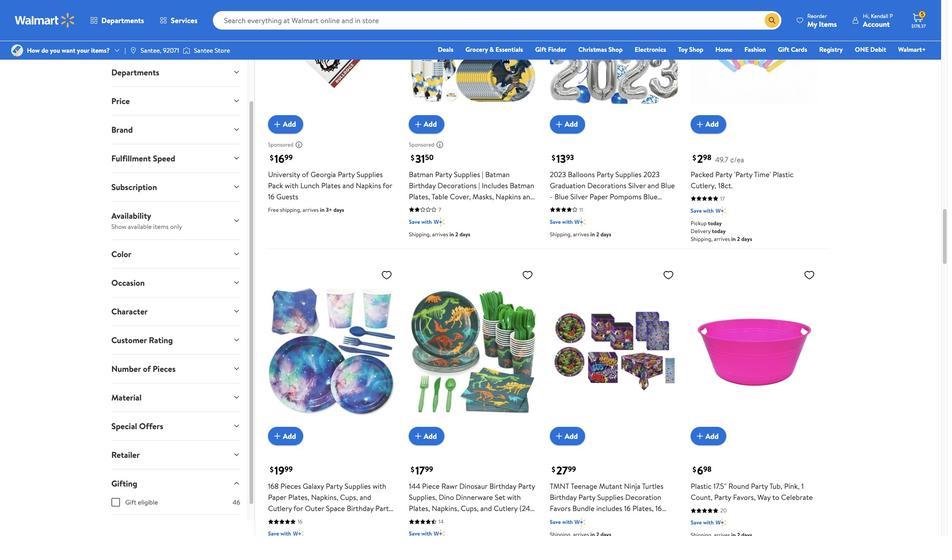 Task type: vqa. For each thing, say whether or not it's contained in the screenshot.
Napkins within University of Georgia Party Supplies Pack with Lunch Plates and Napkins for 16 Guests Free shipping, arrives in 3+ days
yes



Task type: describe. For each thing, give the bounding box(es) containing it.
add up 49.7
[[706, 119, 719, 129]]

cutlery inside 168 pieces galaxy party supplies with paper plates, napkins, cups, and cutlery for outer space birthday party decorations (serves 24)
[[268, 504, 292, 514]]

pieces inside 168 pieces galaxy party supplies with paper plates, napkins, cups, and cutlery for outer space birthday party decorations (serves 24)
[[280, 482, 301, 492]]

essentials
[[496, 45, 523, 54]]

home
[[715, 45, 732, 54]]

services button
[[152, 9, 205, 31]]

piece
[[422, 482, 440, 492]]

add button up 49.7
[[691, 115, 726, 134]]

16 inside university of georgia party supplies pack with lunch plates and napkins for 16 guests free shipping, arrives in 3+ days
[[268, 192, 275, 202]]

registry
[[819, 45, 843, 54]]

plates, inside 168 pieces galaxy party supplies with paper plates, napkins, cups, and cutlery for outer space birthday party decorations (serves 24)
[[288, 493, 309, 503]]

pickup
[[691, 219, 707, 227]]

17.5"
[[713, 482, 727, 492]]

save for 31
[[409, 218, 420, 226]]

boys
[[409, 225, 424, 235]]

168 pieces galaxy party supplies with paper plates, napkins, cups, and cutlery for outer space birthday party decorations (serves 24) image
[[268, 266, 396, 439]]

pack
[[268, 180, 283, 191]]

add up $ 17 99
[[424, 432, 437, 442]]

dino
[[439, 493, 454, 503]]

$ for 19
[[270, 465, 274, 475]]

shipping, arrives in 2 days for 31
[[409, 230, 470, 238]]

Search search field
[[213, 11, 782, 30]]

for inside 2023 balloons party supplies 2023 graduation decorations silver and blue - blue silver paper pompoms blue confetti balloons and star balloons for graduation party class of 2023 party decorations
[[664, 203, 673, 213]]

save with for 31
[[409, 218, 432, 226]]

character button
[[104, 298, 248, 326]]

(serves
[[309, 515, 333, 525]]

add to favorites list, tmnt teenage mutant ninja turtles birthday party supplies decoration favors bundle includes 16 plates, 16 napkins, 1 table cover, 16 loot bags, 8 sticker sheets - serves 16 image
[[663, 269, 674, 281]]

one debit
[[855, 45, 886, 54]]

balloons right confetti
[[579, 203, 606, 213]]

decor
[[489, 214, 509, 224]]

add up the $ 27 99
[[565, 432, 578, 442]]

in inside university of georgia party supplies pack with lunch plates and napkins for 16 guests free shipping, arrives in 3+ days
[[320, 206, 325, 214]]

1 inside tmnt teenage mutant ninja turtles birthday party supplies decoration favors bundle includes 16 plates, 16 napkins, 1 table cover, 16 loot bags, 8 sticker sheets - serves 16
[[579, 515, 581, 525]]

shop for christmas shop
[[608, 45, 623, 54]]

arrives right boys
[[432, 230, 448, 238]]

round
[[729, 482, 749, 492]]

walmart plus image for 19
[[293, 530, 304, 537]]

add button up "$ 16 99"
[[268, 115, 303, 134]]

decorations inside 168 pieces galaxy party supplies with paper plates, napkins, cups, and cutlery for outer space birthday party decorations (serves 24)
[[268, 515, 307, 525]]

free
[[268, 206, 279, 214]]

shipping, for 31
[[409, 230, 431, 238]]

add button up the 93
[[550, 115, 585, 134]]

add up $ 19 99
[[283, 432, 296, 442]]

supplies,
[[409, 493, 437, 503]]

13
[[556, 151, 566, 167]]

16 inside batman party supplies | batman birthday decorations | includes batman plates, table cover, masks, napkins and batman banner | superhero birthday decorations and batman decor for boys serves 16
[[449, 225, 455, 235]]

teenage
[[571, 482, 597, 492]]

20
[[720, 507, 727, 515]]

show
[[111, 222, 126, 231]]

$ for 17
[[411, 465, 414, 475]]

brand tab
[[104, 116, 248, 144]]

$ 16 99
[[270, 151, 293, 167]]

2 inside pickup today delivery today shipping, arrives in 2 days
[[737, 235, 740, 243]]

shipping, inside pickup today delivery today shipping, arrives in 2 days
[[691, 235, 713, 243]]

santee, 92071
[[141, 46, 179, 55]]

1 horizontal spatial blue
[[643, 192, 658, 202]]

save for 13
[[550, 218, 561, 226]]

gift finder link
[[531, 44, 571, 55]]

add to cart image for add button over the 93
[[554, 119, 565, 130]]

1 vertical spatial silver
[[570, 192, 588, 202]]

christmas shop link
[[574, 44, 627, 55]]

98 for 2
[[703, 152, 712, 163]]

add button up '50'
[[409, 115, 444, 134]]

only
[[170, 222, 182, 231]]

paper inside 2023 balloons party supplies 2023 graduation decorations silver and blue - blue silver paper pompoms blue confetti balloons and star balloons for graduation party class of 2023 party decorations
[[590, 192, 608, 202]]

speed
[[153, 153, 175, 164]]

banner
[[435, 203, 458, 213]]

to
[[772, 493, 779, 503]]

character
[[111, 306, 148, 317]]

decorations up the "banner"
[[438, 180, 477, 191]]

lunch
[[300, 180, 320, 191]]

5 $178.37
[[912, 10, 926, 29]]

add to favorites list, plastic 17.5" round party tub, pink, 1 count, party favors, way to celebrate image
[[804, 269, 815, 281]]

brand button
[[104, 116, 248, 144]]

walmart image
[[15, 13, 75, 28]]

birthday down $ 31 50
[[409, 180, 436, 191]]

ad disclaimer and feedback image for 31
[[436, 141, 444, 148]]

add to cart image for add button over '50'
[[413, 119, 424, 130]]

today right delivery in the right top of the page
[[712, 227, 726, 235]]

| up includes
[[482, 169, 483, 179]]

eligible
[[138, 498, 158, 507]]

serves inside batman party supplies | batman birthday decorations | includes batman plates, table cover, masks, napkins and batman banner | superhero birthday decorations and batman decor for boys serves 16
[[426, 225, 447, 235]]

in inside pickup today delivery today shipping, arrives in 2 days
[[731, 235, 736, 243]]

batman right includes
[[510, 180, 534, 191]]

walmart plus image for 17
[[434, 530, 445, 537]]

customer rating button
[[104, 326, 248, 354]]

16 left loot
[[624, 515, 630, 525]]

for inside batman party supplies | batman birthday decorations | includes batman plates, table cover, masks, napkins and batman banner | superhero birthday decorations and batman decor for boys serves 16
[[511, 214, 520, 224]]

$ for 16
[[270, 153, 274, 163]]

masks,
[[473, 192, 494, 202]]

sponsored for 31
[[409, 141, 434, 149]]

superhero
[[463, 203, 496, 213]]

of for pieces
[[143, 363, 151, 375]]

reorder my items
[[807, 12, 837, 29]]

$ 17 99
[[411, 463, 433, 479]]

number of pieces button
[[104, 355, 248, 383]]

add up '50'
[[424, 119, 437, 129]]

shipping, for 13
[[550, 230, 572, 238]]

space
[[326, 504, 345, 514]]

gifting
[[111, 478, 137, 490]]

class
[[606, 214, 623, 224]]

arrives down "11"
[[573, 230, 589, 238]]

bags,
[[648, 515, 665, 525]]

arrives inside university of georgia party supplies pack with lunch plates and napkins for 16 guests free shipping, arrives in 3+ days
[[303, 206, 319, 214]]

2023 balloons party supplies 2023 graduation decorations silver and blue - blue silver paper pompoms blue confetti balloons and star balloons for graduation party class of 2023 party decorations image
[[550, 0, 678, 126]]

| up masks,
[[479, 180, 480, 191]]

star
[[621, 203, 634, 213]]

 image for santee store
[[183, 46, 190, 55]]

gift for gift cards
[[778, 45, 789, 54]]

tmnt
[[550, 482, 569, 492]]

$ for 2
[[693, 153, 696, 163]]

18ct.
[[718, 180, 733, 191]]

1 vertical spatial 17
[[415, 463, 425, 479]]

cover, inside batman party supplies | batman birthday decorations | includes batman plates, table cover, masks, napkins and batman banner | superhero birthday decorations and batman decor for boys serves 16
[[450, 192, 471, 202]]

'party
[[734, 169, 753, 179]]

98 for 6
[[703, 465, 712, 475]]

christmas shop
[[578, 45, 623, 54]]

31
[[415, 151, 425, 167]]

occasion tab
[[104, 269, 248, 297]]

&
[[490, 45, 494, 54]]

birthday inside tmnt teenage mutant ninja turtles birthday party supplies decoration favors bundle includes 16 plates, 16 napkins, 1 table cover, 16 loot bags, 8 sticker sheets - serves 16
[[550, 493, 577, 503]]

tmnt teenage mutant ninja turtles birthday party supplies decoration favors bundle includes 16 plates, 16 napkins, 1 table cover, 16 loot bags, 8 sticker sheets - serves 16 image
[[550, 266, 678, 439]]

and inside 144 piece rawr dinosaur birthday party supplies, dino dinnerware set with plates, napkins, cups, and cutlery (24 guests)
[[480, 504, 492, 514]]

16 up bags, at the bottom of page
[[655, 504, 662, 514]]

special offers
[[111, 421, 163, 432]]

| right the "banner"
[[460, 203, 461, 213]]

price tab
[[104, 87, 248, 115]]

batman down superhero
[[463, 214, 488, 224]]

walmart plus image for 13
[[575, 217, 586, 227]]

add button up the $ 27 99
[[550, 427, 585, 446]]

add up the 93
[[565, 119, 578, 129]]

subscription button
[[104, 173, 248, 201]]

pickup today delivery today shipping, arrives in 2 days
[[691, 219, 752, 243]]

balloons right star
[[635, 203, 662, 213]]

shipping,
[[280, 206, 301, 214]]

fulfillment speed
[[111, 153, 175, 164]]

delivery
[[691, 227, 711, 235]]

walmart+ link
[[894, 44, 930, 55]]

university of georgia party supplies pack with lunch plates and napkins for 16 guests free shipping, arrives in 3+ days
[[268, 169, 392, 214]]

debit
[[870, 45, 886, 54]]

| right the items?
[[125, 46, 126, 55]]

napkins, inside 144 piece rawr dinosaur birthday party supplies, dino dinnerware set with plates, napkins, cups, and cutlery (24 guests)
[[432, 504, 459, 514]]

decorations down confetti
[[550, 225, 589, 235]]

rawr
[[441, 482, 458, 492]]

way
[[757, 493, 771, 503]]

$ 19 99
[[270, 463, 293, 479]]

6
[[697, 463, 703, 479]]

georgia
[[311, 169, 336, 179]]

galaxy
[[303, 482, 324, 492]]

supplies inside batman party supplies | batman birthday decorations | includes batman plates, table cover, masks, napkins and batman banner | superhero birthday decorations and batman decor for boys serves 16
[[454, 169, 480, 179]]

 image for santee, 92071
[[130, 47, 137, 54]]

balloons down the 93
[[568, 169, 595, 179]]

party inside 144 piece rawr dinosaur birthday party supplies, dino dinnerware set with plates, napkins, cups, and cutlery (24 guests)
[[518, 482, 535, 492]]

hi, kendall p account
[[863, 12, 893, 29]]

0 vertical spatial departments
[[101, 15, 144, 25]]

deals link
[[434, 44, 458, 55]]

bundle
[[572, 504, 595, 514]]

gift cards
[[778, 45, 807, 54]]

days inside university of georgia party supplies pack with lunch plates and napkins for 16 guests free shipping, arrives in 3+ days
[[333, 206, 344, 214]]

santee store
[[194, 46, 230, 55]]

add up "$ 16 99"
[[283, 119, 296, 129]]

1 vertical spatial departments button
[[104, 58, 248, 86]]

table inside batman party supplies | batman birthday decorations | includes batman plates, table cover, masks, napkins and batman banner | superhero birthday decorations and batman decor for boys serves 16
[[432, 192, 448, 202]]

walmart plus image for 6
[[716, 519, 727, 528]]

loot
[[632, 515, 647, 525]]

add up $ 6 98
[[706, 432, 719, 442]]

$ for 13
[[552, 153, 555, 163]]

university of georgia party supplies pack with lunch plates and napkins for 16 guests image
[[268, 0, 396, 126]]

1 horizontal spatial silver
[[628, 180, 646, 191]]

save with for 6
[[691, 519, 714, 527]]

today right pickup
[[708, 219, 722, 227]]



Task type: locate. For each thing, give the bounding box(es) containing it.
offers
[[139, 421, 163, 432]]

plastic inside plastic 17.5" round party tub, pink, 1 count, party favors, way to celebrate
[[691, 482, 712, 492]]

of right number on the left of page
[[143, 363, 151, 375]]

98 up count,
[[703, 465, 712, 475]]

napkins inside batman party supplies | batman birthday decorations | includes batman plates, table cover, masks, napkins and batman banner | superhero birthday decorations and batman decor for boys serves 16
[[496, 192, 521, 202]]

$178.37
[[912, 23, 926, 29]]

serves right boys
[[426, 225, 447, 235]]

items
[[819, 19, 837, 29]]

walmart plus image down 20
[[716, 519, 727, 528]]

number
[[111, 363, 141, 375]]

1 cutlery from the left
[[268, 504, 292, 514]]

1 vertical spatial cups,
[[461, 504, 479, 514]]

19
[[274, 463, 285, 479]]

0 vertical spatial of
[[302, 169, 309, 179]]

birthday inside 168 pieces galaxy party supplies with paper plates, napkins, cups, and cutlery for outer space birthday party decorations (serves 24)
[[347, 504, 374, 514]]

0 horizontal spatial napkins,
[[311, 493, 338, 503]]

pink,
[[784, 482, 800, 492]]

2 cutlery from the left
[[494, 504, 518, 514]]

1 inside plastic 17.5" round party tub, pink, 1 count, party favors, way to celebrate
[[801, 482, 804, 492]]

dinnerware
[[456, 493, 493, 503]]

2
[[697, 151, 703, 167], [455, 230, 458, 238], [596, 230, 599, 238], [737, 235, 740, 243]]

fashion
[[745, 45, 766, 54]]

1 horizontal spatial napkins,
[[432, 504, 459, 514]]

sponsored up $ 31 50
[[409, 141, 434, 149]]

$ up 144
[[411, 465, 414, 475]]

party inside $ 2 98 49.7 ¢/ea packed party 'party time' plastic cutlery, 18ct.
[[715, 169, 732, 179]]

toy shop link
[[674, 44, 708, 55]]

gift left cards
[[778, 45, 789, 54]]

walmart plus image
[[716, 206, 727, 216], [575, 518, 586, 527], [716, 519, 727, 528], [293, 530, 304, 537]]

and inside university of georgia party supplies pack with lunch plates and napkins for 16 guests free shipping, arrives in 3+ days
[[342, 180, 354, 191]]

0 horizontal spatial 17
[[415, 463, 425, 479]]

plates
[[321, 180, 341, 191]]

$ for 27
[[552, 465, 555, 475]]

shipping, arrives in 2 days for 13
[[550, 230, 611, 238]]

includes
[[482, 180, 508, 191]]

0 vertical spatial napkins
[[356, 180, 381, 191]]

of up lunch
[[302, 169, 309, 179]]

napkins, inside 168 pieces galaxy party supplies with paper plates, napkins, cups, and cutlery for outer space birthday party decorations (serves 24)
[[311, 493, 338, 503]]

0 horizontal spatial napkins
[[356, 180, 381, 191]]

0 horizontal spatial silver
[[570, 192, 588, 202]]

1 vertical spatial pieces
[[280, 482, 301, 492]]

99 inside "$ 16 99"
[[285, 152, 293, 163]]

material
[[111, 392, 142, 404]]

1 vertical spatial napkins
[[496, 192, 521, 202]]

kendall
[[871, 12, 888, 20]]

cover, inside tmnt teenage mutant ninja turtles birthday party supplies decoration favors bundle includes 16 plates, 16 napkins, 1 table cover, 16 loot bags, 8 sticker sheets - serves 16
[[601, 515, 622, 525]]

1 horizontal spatial shop
[[689, 45, 703, 54]]

1 horizontal spatial serves
[[602, 526, 623, 536]]

batman left 7
[[409, 203, 433, 213]]

fulfillment speed tab
[[104, 144, 248, 173]]

napkins right plates
[[356, 180, 381, 191]]

$ for 6
[[693, 465, 696, 475]]

silver up pompoms
[[628, 180, 646, 191]]

subscription tab
[[104, 173, 248, 201]]

with inside 168 pieces galaxy party supplies with paper plates, napkins, cups, and cutlery for outer space birthday party decorations (serves 24)
[[373, 482, 386, 492]]

color tab
[[104, 240, 248, 268]]

$ inside the $ 27 99
[[552, 465, 555, 475]]

Walmart Site-Wide search field
[[213, 11, 782, 30]]

16 left (serves
[[298, 518, 303, 526]]

1 ad disclaimer and feedback image from the left
[[295, 141, 303, 148]]

sponsored for 16
[[268, 141, 293, 149]]

special offers button
[[104, 412, 248, 441]]

0 horizontal spatial serves
[[426, 225, 447, 235]]

7
[[439, 206, 441, 214]]

plastic 17.5" round party tub, pink, 1 count, party favors, way to celebrate image
[[691, 266, 819, 439]]

grocery
[[465, 45, 488, 54]]

99 inside $ 17 99
[[425, 465, 433, 475]]

1 horizontal spatial paper
[[590, 192, 608, 202]]

university
[[268, 169, 300, 179]]

1 right "pink,"
[[801, 482, 804, 492]]

of inside dropdown button
[[143, 363, 151, 375]]

0 horizontal spatial shipping,
[[409, 230, 431, 238]]

$ inside $ 6 98
[[693, 465, 696, 475]]

1 horizontal spatial of
[[302, 169, 309, 179]]

birthday up favors
[[550, 493, 577, 503]]

p
[[890, 12, 893, 20]]

99 inside the $ 27 99
[[568, 465, 576, 475]]

2 vertical spatial napkins,
[[550, 515, 577, 525]]

 image
[[183, 46, 190, 55], [130, 47, 137, 54]]

cover, down includes
[[601, 515, 622, 525]]

0 vertical spatial graduation
[[550, 180, 586, 191]]

dinosaur
[[459, 482, 488, 492]]

plates, inside 144 piece rawr dinosaur birthday party supplies, dino dinnerware set with plates, napkins, cups, and cutlery (24 guests)
[[409, 504, 430, 514]]

cover, up the "banner"
[[450, 192, 471, 202]]

paper inside 168 pieces galaxy party supplies with paper plates, napkins, cups, and cutlery for outer space birthday party decorations (serves 24)
[[268, 493, 286, 503]]

0 horizontal spatial paper
[[268, 493, 286, 503]]

2 horizontal spatial shipping,
[[691, 235, 713, 243]]

departments button up the items?
[[82, 9, 152, 31]]

99 for 16
[[285, 152, 293, 163]]

1 horizontal spatial 1
[[801, 482, 804, 492]]

0 horizontal spatial blue
[[554, 192, 569, 202]]

0 vertical spatial -
[[550, 192, 553, 202]]

16 down pack
[[268, 192, 275, 202]]

0 horizontal spatial sponsored
[[268, 141, 293, 149]]

plates, inside batman party supplies | batman birthday decorations | includes batman plates, table cover, masks, napkins and batman banner | superhero birthday decorations and batman decor for boys serves 16
[[409, 192, 430, 202]]

0 horizontal spatial 1
[[579, 515, 581, 525]]

add to favorites list, 168 pieces galaxy party supplies with paper plates, napkins, cups, and cutlery for outer space birthday party decorations (serves 24) image
[[381, 269, 392, 281]]

 image
[[11, 44, 23, 56]]

98 inside $ 6 98
[[703, 465, 712, 475]]

walmart plus image down bundle
[[575, 518, 586, 527]]

departments
[[101, 15, 144, 25], [111, 67, 159, 78]]

set
[[495, 493, 505, 503]]

16 down the "banner"
[[449, 225, 455, 235]]

decorations down the "outer"
[[268, 515, 307, 525]]

99 for 27
[[568, 465, 576, 475]]

$ for 31
[[411, 153, 414, 163]]

christmas
[[578, 45, 607, 54]]

- up confetti
[[550, 192, 553, 202]]

special
[[111, 421, 137, 432]]

how
[[27, 46, 40, 55]]

hi,
[[863, 12, 870, 20]]

144 piece rawr dinosaur birthday party supplies, dino dinnerware set with plates, napkins, cups, and cutlery (24 guests) image
[[409, 266, 537, 439]]

count,
[[691, 493, 713, 503]]

walmart plus image down 168 pieces galaxy party supplies with paper plates, napkins, cups, and cutlery for outer space birthday party decorations (serves 24)
[[293, 530, 304, 537]]

batman party supplies | batman birthday decorations | includes batman plates, table cover, masks, napkins and batman banner | superhero birthday decorations and batman decor for boys serves 16
[[409, 169, 534, 235]]

arrives inside pickup today delivery today shipping, arrives in 2 days
[[714, 235, 730, 243]]

$ up the packed
[[693, 153, 696, 163]]

0 horizontal spatial  image
[[130, 47, 137, 54]]

walmart plus image for 31
[[434, 217, 445, 227]]

1 vertical spatial plastic
[[691, 482, 712, 492]]

add button up $ 19 99
[[268, 427, 303, 446]]

retailer
[[111, 449, 140, 461]]

0 horizontal spatial of
[[143, 363, 151, 375]]

1 horizontal spatial shipping,
[[550, 230, 572, 238]]

cups,
[[340, 493, 358, 503], [461, 504, 479, 514]]

fulfillment speed button
[[104, 144, 248, 173]]

electronics link
[[631, 44, 670, 55]]

save
[[691, 207, 702, 215], [409, 218, 420, 226], [550, 218, 561, 226], [550, 519, 561, 527], [691, 519, 702, 527]]

99 for 17
[[425, 465, 433, 475]]

1 vertical spatial table
[[583, 515, 599, 525]]

search icon image
[[769, 17, 776, 24]]

graduation down confetti
[[550, 214, 586, 224]]

number of pieces
[[111, 363, 176, 375]]

1 vertical spatial napkins,
[[432, 504, 459, 514]]

table up the "banner"
[[432, 192, 448, 202]]

$ 13 93
[[552, 151, 574, 167]]

2 sponsored from the left
[[409, 141, 434, 149]]

your
[[77, 46, 90, 55]]

0 vertical spatial 1
[[801, 482, 804, 492]]

16 up "university"
[[274, 151, 285, 167]]

144
[[409, 482, 420, 492]]

napkins down includes
[[496, 192, 521, 202]]

pieces
[[153, 363, 176, 375], [280, 482, 301, 492]]

1 vertical spatial cover,
[[601, 515, 622, 525]]

pieces right 168
[[280, 482, 301, 492]]

walmart plus image
[[434, 217, 445, 227], [575, 217, 586, 227], [434, 530, 445, 537]]

1 horizontal spatial -
[[597, 526, 600, 536]]

and inside 168 pieces galaxy party supplies with paper plates, napkins, cups, and cutlery for outer space birthday party decorations (serves 24)
[[360, 493, 371, 503]]

add to favorites list, 144 piece rawr dinosaur birthday party supplies, dino dinnerware set with plates, napkins, cups, and cutlery (24 guests) image
[[522, 269, 533, 281]]

batman party supplies | batman birthday decorations | includes batman plates, table cover, masks, napkins and batman banner | superhero birthday decorations and batman decor for boys serves 16 image
[[409, 0, 537, 126]]

0 vertical spatial serves
[[426, 225, 447, 235]]

1 shop from the left
[[608, 45, 623, 54]]

walmart plus image for 49.7 ¢/ea
[[716, 206, 727, 216]]

plates, up boys
[[409, 192, 430, 202]]

birthday up set
[[489, 482, 516, 492]]

party inside university of georgia party supplies pack with lunch plates and napkins for 16 guests free shipping, arrives in 3+ days
[[338, 169, 355, 179]]

table up sheets
[[583, 515, 599, 525]]

save for 6
[[691, 519, 702, 527]]

plastic up count,
[[691, 482, 712, 492]]

add button
[[268, 115, 303, 134], [409, 115, 444, 134], [550, 115, 585, 134], [691, 115, 726, 134], [268, 427, 303, 446], [409, 427, 444, 446], [550, 427, 585, 446], [691, 427, 726, 446]]

gifting tab
[[104, 470, 248, 498]]

1 vertical spatial paper
[[268, 493, 286, 503]]

for inside university of georgia party supplies pack with lunch plates and napkins for 16 guests free shipping, arrives in 3+ days
[[383, 180, 392, 191]]

0 horizontal spatial cups,
[[340, 493, 358, 503]]

16 down decoration
[[624, 526, 631, 536]]

2 vertical spatial of
[[143, 363, 151, 375]]

napkins inside university of georgia party supplies pack with lunch plates and napkins for 16 guests free shipping, arrives in 3+ days
[[356, 180, 381, 191]]

decorations up boys
[[409, 214, 448, 224]]

confetti
[[550, 203, 577, 213]]

pieces down rating
[[153, 363, 176, 375]]

add button up $ 6 98
[[691, 427, 726, 446]]

shop right toy
[[689, 45, 703, 54]]

batman up includes
[[485, 169, 510, 179]]

save with for 49.7 ¢/ea
[[691, 207, 714, 215]]

sticker
[[550, 526, 572, 536]]

customer rating
[[111, 335, 173, 346]]

birthday up decor
[[498, 203, 525, 213]]

¢/ea
[[730, 154, 744, 165]]

99
[[285, 152, 293, 163], [285, 465, 293, 475], [425, 465, 433, 475], [568, 465, 576, 475]]

serves down includes
[[602, 526, 623, 536]]

shop right christmas
[[608, 45, 623, 54]]

0 horizontal spatial pieces
[[153, 363, 176, 375]]

party inside batman party supplies | batman birthday decorations | includes batman plates, table cover, masks, napkins and batman banner | superhero birthday decorations and batman decor for boys serves 16
[[435, 169, 452, 179]]

color
[[111, 248, 131, 260]]

1 shipping, arrives in 2 days from the left
[[409, 230, 470, 238]]

home link
[[711, 44, 737, 55]]

character tab
[[104, 298, 248, 326]]

2 horizontal spatial of
[[624, 214, 631, 224]]

supplies inside university of georgia party supplies pack with lunch plates and napkins for 16 guests free shipping, arrives in 3+ days
[[357, 169, 383, 179]]

cutlery inside 144 piece rawr dinosaur birthday party supplies, dino dinnerware set with plates, napkins, cups, and cutlery (24 guests)
[[494, 504, 518, 514]]

1 horizontal spatial napkins
[[496, 192, 521, 202]]

1 vertical spatial of
[[624, 214, 631, 224]]

0 vertical spatial table
[[432, 192, 448, 202]]

0 horizontal spatial plastic
[[691, 482, 712, 492]]

of for georgia
[[302, 169, 309, 179]]

of inside university of georgia party supplies pack with lunch plates and napkins for 16 guests free shipping, arrives in 3+ days
[[302, 169, 309, 179]]

add to cart image up 31
[[413, 119, 424, 130]]

 image right 92071 at the top of page
[[183, 46, 190, 55]]

grocery & essentials
[[465, 45, 523, 54]]

$ inside "$ 16 99"
[[270, 153, 274, 163]]

customer rating tab
[[104, 326, 248, 354]]

2 horizontal spatial blue
[[661, 180, 675, 191]]

with
[[285, 180, 299, 191], [703, 207, 714, 215], [421, 218, 432, 226], [562, 218, 573, 226], [373, 482, 386, 492], [507, 493, 521, 503], [562, 519, 573, 527], [703, 519, 714, 527]]

add to cart image
[[413, 119, 424, 130], [554, 119, 565, 130], [272, 431, 283, 442], [413, 431, 424, 442]]

napkins, up sticker
[[550, 515, 577, 525]]

1 down bundle
[[579, 515, 581, 525]]

1 vertical spatial departments
[[111, 67, 159, 78]]

number of pieces tab
[[104, 355, 248, 383]]

departments up the items?
[[101, 15, 144, 25]]

2 ad disclaimer and feedback image from the left
[[436, 141, 444, 148]]

cards
[[791, 45, 807, 54]]

table inside tmnt teenage mutant ninja turtles birthday party supplies decoration favors bundle includes 16 plates, 16 napkins, 1 table cover, 16 loot bags, 8 sticker sheets - serves 16
[[583, 515, 599, 525]]

blue
[[661, 180, 675, 191], [554, 192, 569, 202], [643, 192, 658, 202]]

add to cart image up 19 on the bottom left
[[272, 431, 283, 442]]

cups, inside 168 pieces galaxy party supplies with paper plates, napkins, cups, and cutlery for outer space birthday party decorations (serves 24)
[[340, 493, 358, 503]]

0 vertical spatial paper
[[590, 192, 608, 202]]

cups, inside 144 piece rawr dinosaur birthday party supplies, dino dinnerware set with plates, napkins, cups, and cutlery (24 guests)
[[461, 504, 479, 514]]

cutlery,
[[691, 180, 716, 191]]

items
[[153, 222, 169, 231]]

one debit link
[[851, 44, 890, 55]]

departments tab
[[104, 58, 248, 86]]

cutlery down set
[[494, 504, 518, 514]]

$ left 6
[[693, 465, 696, 475]]

special offers tab
[[104, 412, 248, 441]]

electronics
[[635, 45, 666, 54]]

0 horizontal spatial shipping, arrives in 2 days
[[409, 230, 470, 238]]

party
[[338, 169, 355, 179], [435, 169, 452, 179], [597, 169, 614, 179], [715, 169, 732, 179], [587, 214, 604, 224], [651, 214, 668, 224], [326, 482, 343, 492], [518, 482, 535, 492], [751, 482, 768, 492], [579, 493, 596, 503], [714, 493, 731, 503], [375, 504, 392, 514]]

2 shop from the left
[[689, 45, 703, 54]]

pieces inside dropdown button
[[153, 363, 176, 375]]

includes
[[596, 504, 622, 514]]

0 vertical spatial 17
[[720, 195, 725, 203]]

$ inside $ 2 98 49.7 ¢/ea packed party 'party time' plastic cutlery, 18ct.
[[693, 153, 696, 163]]

turtles
[[642, 482, 664, 492]]

gift for gift eligible
[[125, 498, 136, 507]]

want
[[62, 46, 75, 55]]

144 piece rawr dinosaur birthday party supplies, dino dinnerware set with plates, napkins, cups, and cutlery (24 guests)
[[409, 482, 535, 525]]

0 vertical spatial plastic
[[773, 169, 794, 179]]

$ inside $ 31 50
[[411, 153, 414, 163]]

3+
[[326, 206, 332, 214]]

with inside university of georgia party supplies pack with lunch plates and napkins for 16 guests free shipping, arrives in 3+ days
[[285, 180, 299, 191]]

0 horizontal spatial shop
[[608, 45, 623, 54]]

98
[[703, 152, 712, 163], [703, 465, 712, 475]]

1 vertical spatial graduation
[[550, 214, 586, 224]]

0 vertical spatial 98
[[703, 152, 712, 163]]

plastic right time'
[[773, 169, 794, 179]]

plates, inside tmnt teenage mutant ninja turtles birthday party supplies decoration favors bundle includes 16 plates, 16 napkins, 1 table cover, 16 loot bags, 8 sticker sheets - serves 16
[[632, 504, 654, 514]]

days inside pickup today delivery today shipping, arrives in 2 days
[[741, 235, 752, 243]]

1 vertical spatial 1
[[579, 515, 581, 525]]

napkins
[[356, 180, 381, 191], [496, 192, 521, 202]]

$ inside $ 17 99
[[411, 465, 414, 475]]

2 horizontal spatial gift
[[778, 45, 789, 54]]

guests)
[[409, 515, 433, 525]]

for inside 168 pieces galaxy party supplies with paper plates, napkins, cups, and cutlery for outer space birthday party decorations (serves 24)
[[294, 504, 303, 514]]

$ 6 98
[[693, 463, 712, 479]]

0 horizontal spatial cutlery
[[268, 504, 292, 514]]

2 shipping, arrives in 2 days from the left
[[550, 230, 611, 238]]

1 horizontal spatial plastic
[[773, 169, 794, 179]]

- inside tmnt teenage mutant ninja turtles birthday party supplies decoration favors bundle includes 16 plates, 16 napkins, 1 table cover, 16 loot bags, 8 sticker sheets - serves 16
[[597, 526, 600, 536]]

departments inside tab
[[111, 67, 159, 78]]

grocery & essentials link
[[461, 44, 527, 55]]

store
[[215, 46, 230, 55]]

cups, up space
[[340, 493, 358, 503]]

of inside 2023 balloons party supplies 2023 graduation decorations silver and blue - blue silver paper pompoms blue confetti balloons and star balloons for graduation party class of 2023 party decorations
[[624, 214, 631, 224]]

gift for gift finder
[[535, 45, 546, 54]]

finder
[[548, 45, 566, 54]]

98 inside $ 2 98 49.7 ¢/ea packed party 'party time' plastic cutlery, 18ct.
[[703, 152, 712, 163]]

add to cart image for add button above $ 17 99
[[413, 431, 424, 442]]

0 horizontal spatial ad disclaimer and feedback image
[[295, 141, 303, 148]]

ad disclaimer and feedback image
[[295, 141, 303, 148], [436, 141, 444, 148]]

0 vertical spatial napkins,
[[311, 493, 338, 503]]

1 horizontal spatial gift
[[535, 45, 546, 54]]

material tab
[[104, 384, 248, 412]]

1 horizontal spatial pieces
[[280, 482, 301, 492]]

1 horizontal spatial shipping, arrives in 2 days
[[550, 230, 611, 238]]

1 sponsored from the left
[[268, 141, 293, 149]]

2 horizontal spatial napkins,
[[550, 515, 577, 525]]

99 inside $ 19 99
[[285, 465, 293, 475]]

0 horizontal spatial table
[[432, 192, 448, 202]]

50
[[425, 152, 434, 163]]

plastic inside $ 2 98 49.7 ¢/ea packed party 'party time' plastic cutlery, 18ct.
[[773, 169, 794, 179]]

1 horizontal spatial ad disclaimer and feedback image
[[436, 141, 444, 148]]

save for 49.7 ¢/ea
[[691, 207, 702, 215]]

ad disclaimer and feedback image for 16
[[295, 141, 303, 148]]

availability tab
[[104, 202, 248, 240]]

0 vertical spatial silver
[[628, 180, 646, 191]]

walmart plus image down "11"
[[575, 217, 586, 227]]

1 horizontal spatial 17
[[720, 195, 725, 203]]

price
[[111, 95, 130, 107]]

16 right includes
[[624, 504, 631, 514]]

0 vertical spatial pieces
[[153, 363, 176, 375]]

tmnt teenage mutant ninja turtles birthday party supplies decoration favors bundle includes 16 plates, 16 napkins, 1 table cover, 16 loot bags, 8 sticker sheets - serves 16
[[550, 482, 671, 536]]

with inside 144 piece rawr dinosaur birthday party supplies, dino dinnerware set with plates, napkins, cups, and cutlery (24 guests)
[[507, 493, 521, 503]]

$ 31 50
[[411, 151, 434, 167]]

availability show available items only
[[111, 210, 182, 231]]

- inside 2023 balloons party supplies 2023 graduation decorations silver and blue - blue silver paper pompoms blue confetti balloons and star balloons for graduation party class of 2023 party decorations
[[550, 192, 553, 202]]

$ inside the $ 13 93
[[552, 153, 555, 163]]

17 up 144
[[415, 463, 425, 479]]

$ left 31
[[411, 153, 414, 163]]

packed party 'party time' plastic cutlery, 18ct. image
[[691, 0, 819, 126]]

$ 27 99
[[552, 463, 576, 479]]

shop for toy shop
[[689, 45, 703, 54]]

departments down santee,
[[111, 67, 159, 78]]

$ up "university"
[[270, 153, 274, 163]]

plates, up guests)
[[409, 504, 430, 514]]

gift left eligible
[[125, 498, 136, 507]]

santee
[[194, 46, 213, 55]]

|
[[125, 46, 126, 55], [482, 169, 483, 179], [479, 180, 480, 191], [460, 203, 461, 213]]

add to cart image for add button above $ 19 99
[[272, 431, 283, 442]]

2 inside $ 2 98 49.7 ¢/ea packed party 'party time' plastic cutlery, 18ct.
[[697, 151, 703, 167]]

$ inside $ 19 99
[[270, 465, 274, 475]]

8
[[667, 515, 671, 525]]

gifting button
[[104, 470, 248, 498]]

shipping, arrives in 2 days down 7
[[409, 230, 470, 238]]

2023
[[550, 169, 566, 179], [643, 169, 660, 179], [633, 214, 649, 224]]

plates, down the galaxy
[[288, 493, 309, 503]]

graduation up confetti
[[550, 180, 586, 191]]

favors
[[550, 504, 571, 514]]

add to cart image up 13
[[554, 119, 565, 130]]

shipping,
[[409, 230, 431, 238], [550, 230, 572, 238], [691, 235, 713, 243]]

None checkbox
[[111, 498, 120, 507]]

decorations up pompoms
[[587, 180, 627, 191]]

1 horizontal spatial cutlery
[[494, 504, 518, 514]]

1 horizontal spatial  image
[[183, 46, 190, 55]]

and
[[342, 180, 354, 191], [648, 180, 659, 191], [523, 192, 534, 202], [607, 203, 619, 213], [450, 214, 461, 224], [360, 493, 371, 503], [480, 504, 492, 514]]

0 vertical spatial cover,
[[450, 192, 471, 202]]

save with for 13
[[550, 218, 573, 226]]

add button up $ 17 99
[[409, 427, 444, 446]]

batman down 31
[[409, 169, 433, 179]]

deals
[[438, 45, 453, 54]]

1 vertical spatial -
[[597, 526, 600, 536]]

1 graduation from the top
[[550, 180, 586, 191]]

1 horizontal spatial cups,
[[461, 504, 479, 514]]

napkins, inside tmnt teenage mutant ninja turtles birthday party supplies decoration favors bundle includes 16 plates, 16 napkins, 1 table cover, 16 loot bags, 8 sticker sheets - serves 16
[[550, 515, 577, 525]]

1 vertical spatial 98
[[703, 465, 712, 475]]

0 horizontal spatial gift
[[125, 498, 136, 507]]

blue left cutlery,
[[661, 180, 675, 191]]

serves inside tmnt teenage mutant ninja turtles birthday party supplies decoration favors bundle includes 16 plates, 16 napkins, 1 table cover, 16 loot bags, 8 sticker sheets - serves 16
[[602, 526, 623, 536]]

 image left santee,
[[130, 47, 137, 54]]

paper
[[590, 192, 608, 202], [268, 493, 286, 503]]

0 horizontal spatial -
[[550, 192, 553, 202]]

0 vertical spatial departments button
[[82, 9, 152, 31]]

supplies inside tmnt teenage mutant ninja turtles birthday party supplies decoration favors bundle includes 16 plates, 16 napkins, 1 table cover, 16 loot bags, 8 sticker sheets - serves 16
[[597, 493, 624, 503]]

silver up "11"
[[570, 192, 588, 202]]

birthday inside 144 piece rawr dinosaur birthday party supplies, dino dinnerware set with plates, napkins, cups, and cutlery (24 guests)
[[489, 482, 516, 492]]

49.7
[[715, 154, 728, 165]]

supplies inside 168 pieces galaxy party supplies with paper plates, napkins, cups, and cutlery for outer space birthday party decorations (serves 24)
[[345, 482, 371, 492]]

availability
[[111, 210, 151, 222]]

brand
[[111, 124, 133, 135]]

1 horizontal spatial sponsored
[[409, 141, 434, 149]]

walmart plus image down 7
[[434, 217, 445, 227]]

0 vertical spatial cups,
[[340, 493, 358, 503]]

blue right pompoms
[[643, 192, 658, 202]]

99 for 19
[[285, 465, 293, 475]]

$ left the 27
[[552, 465, 555, 475]]

supplies inside 2023 balloons party supplies 2023 graduation decorations silver and blue - blue silver paper pompoms blue confetti balloons and star balloons for graduation party class of 2023 party decorations
[[615, 169, 642, 179]]

1 horizontal spatial table
[[583, 515, 599, 525]]

1 horizontal spatial cover,
[[601, 515, 622, 525]]

98 left 49.7
[[703, 152, 712, 163]]

2 graduation from the top
[[550, 214, 586, 224]]

retailer tab
[[104, 441, 248, 469]]

party inside tmnt teenage mutant ninja turtles birthday party supplies decoration favors bundle includes 16 plates, 16 napkins, 1 table cover, 16 loot bags, 8 sticker sheets - serves 16
[[579, 493, 596, 503]]

0 horizontal spatial cover,
[[450, 192, 471, 202]]

add to cart image
[[272, 119, 283, 130], [694, 119, 706, 130], [554, 431, 565, 442], [694, 431, 706, 442]]

1 vertical spatial serves
[[602, 526, 623, 536]]



